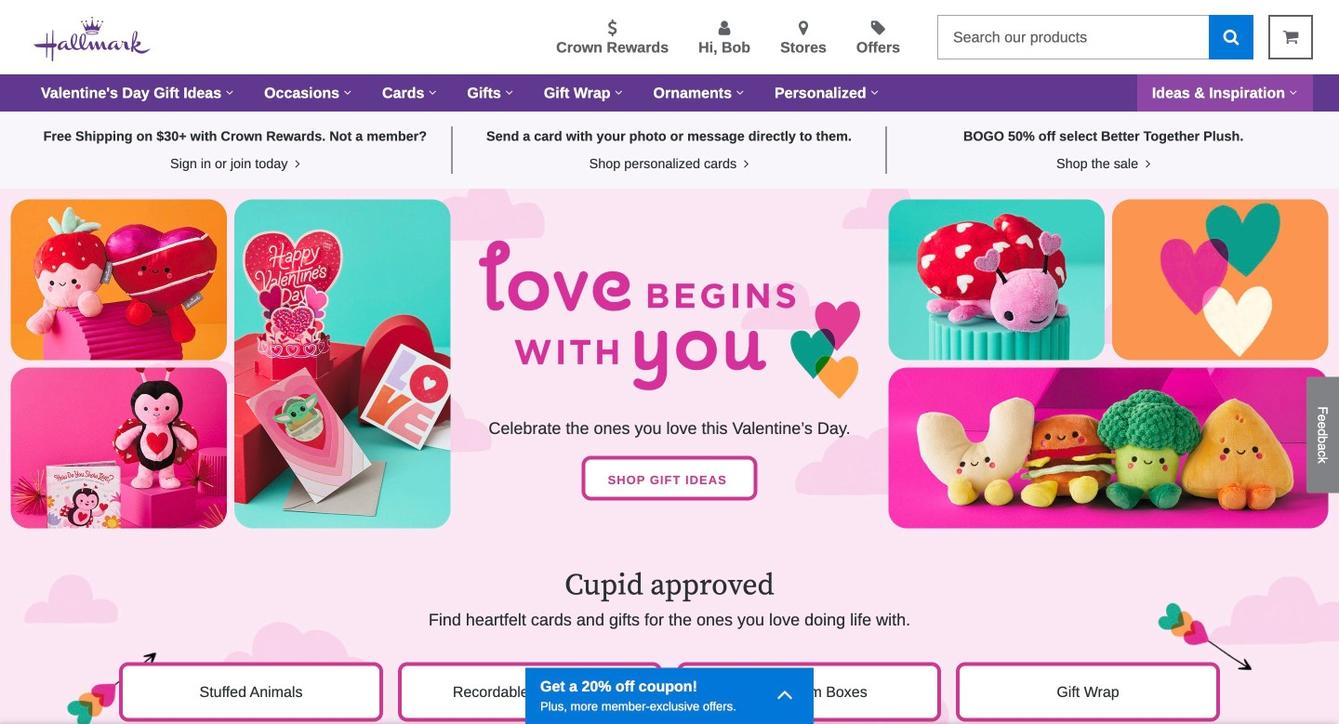 Task type: describe. For each thing, give the bounding box(es) containing it.
Search our products search field
[[938, 15, 1209, 60]]

none search field inside banner
[[938, 15, 1254, 60]]

menu bar inside banner
[[26, 74, 1314, 112]]

search image
[[1224, 28, 1240, 45]]

menu inside banner
[[180, 16, 923, 59]]

shopping cart image
[[1284, 28, 1299, 45]]

images of valentine's day better togethers, cards, and plushes on a light pink background with clouds image
[[0, 189, 1340, 539]]



Task type: vqa. For each thing, say whether or not it's contained in the screenshot.
Save at the right of the page
no



Task type: locate. For each thing, give the bounding box(es) containing it.
cupid approved image
[[0, 539, 1340, 725]]

hallmark image
[[33, 17, 151, 61]]

menu bar
[[26, 74, 1314, 112]]

region
[[0, 539, 1340, 725]]

main content
[[0, 112, 1340, 725]]

0 vertical spatial banner
[[0, 0, 1340, 112]]

None search field
[[938, 15, 1254, 60]]

menu
[[180, 16, 923, 59]]

1 vertical spatial banner
[[112, 569, 1228, 633]]

icon image
[[292, 157, 300, 171], [741, 157, 749, 171], [1143, 157, 1151, 171], [777, 681, 794, 708]]

banner
[[0, 0, 1340, 112], [112, 569, 1228, 633]]



